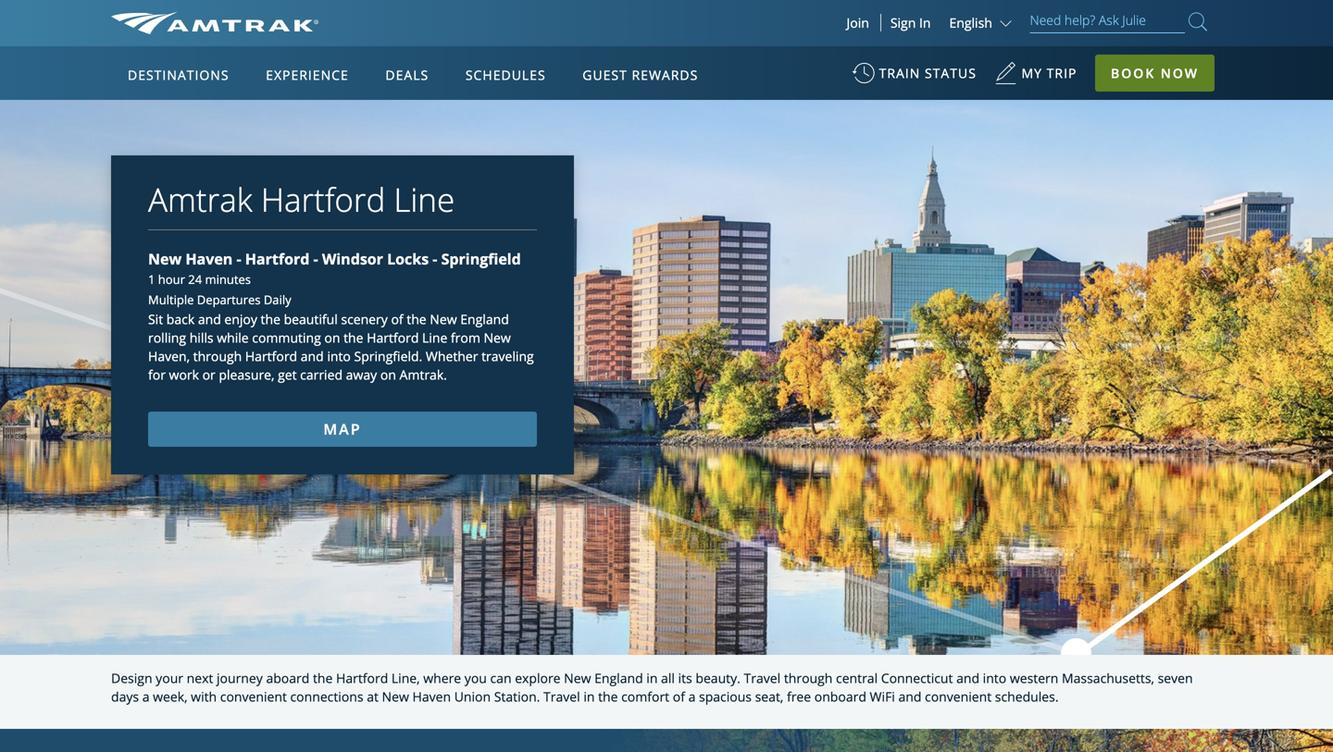 Task type: describe. For each thing, give the bounding box(es) containing it.
union
[[454, 689, 491, 706]]

hour
[[158, 271, 185, 288]]

train status
[[880, 64, 977, 82]]

and up carried
[[301, 348, 324, 365]]

through inside design your next journey aboard the hartford line, where you can explore new england in all its beauty. travel through central connecticut and into western massachusetts, seven days a week, with convenient connections at new haven union station. travel in the comfort of a spacious seat, free onboard wifi and convenient schedules.
[[784, 670, 833, 688]]

guest rewards button
[[575, 49, 706, 101]]

away
[[346, 366, 377, 384]]

amtrak.
[[400, 366, 447, 384]]

1
[[148, 271, 155, 288]]

in
[[920, 14, 931, 31]]

windsor
[[322, 249, 383, 269]]

trip
[[1047, 64, 1078, 82]]

amtrak
[[148, 177, 253, 222]]

hartford up "springfield."
[[367, 329, 419, 347]]

the down daily
[[261, 311, 281, 328]]

can
[[490, 670, 512, 688]]

commuting
[[252, 329, 321, 347]]

scenery
[[341, 311, 388, 328]]

hartford up windsor
[[261, 177, 386, 222]]

new down the line,
[[382, 689, 409, 706]]

carried
[[300, 366, 343, 384]]

destinations
[[128, 66, 229, 84]]

and right the connecticut
[[957, 670, 980, 688]]

regions map image
[[180, 155, 625, 414]]

through inside new haven hartford windsor locks springfield 1 hour 24 minutes multiple departures daily sit back and enjoy the beautiful scenery of the new england rolling hills while commuting on the hartford line from new haven, through hartford and into springfield. whether traveling for work or pleasure, get carried away on amtrak.
[[193, 348, 242, 365]]

haven inside design your next journey aboard the hartford line, where you can explore new england in all its beauty. travel through central connecticut and into western massachusetts, seven days a week, with convenient connections at new haven union station. travel in the comfort of a spacious seat, free onboard wifi and convenient schedules.
[[413, 689, 451, 706]]

now
[[1161, 64, 1199, 82]]

new up from
[[430, 311, 457, 328]]

experience
[[266, 66, 349, 84]]

book now
[[1111, 64, 1199, 82]]

1 vertical spatial on
[[380, 366, 396, 384]]

the left the comfort
[[598, 689, 618, 706]]

central
[[836, 670, 878, 688]]

the up "springfield."
[[407, 311, 427, 328]]

sit
[[148, 311, 163, 328]]

experience button
[[259, 49, 356, 101]]

deals
[[386, 66, 429, 84]]

and down the connecticut
[[899, 689, 922, 706]]

hartford up daily
[[245, 249, 310, 269]]

rolling
[[148, 329, 186, 347]]

locks
[[387, 249, 429, 269]]

deals button
[[378, 49, 436, 101]]

springfield.
[[354, 348, 423, 365]]

all
[[661, 670, 675, 688]]

onboard
[[815, 689, 867, 706]]

springfield
[[441, 249, 521, 269]]

week,
[[153, 689, 188, 706]]

0 vertical spatial line
[[394, 177, 455, 222]]

haven,
[[148, 348, 190, 365]]

work
[[169, 366, 199, 384]]

line,
[[392, 670, 420, 688]]

minutes
[[205, 271, 251, 288]]

0 vertical spatial in
[[647, 670, 658, 688]]

sign
[[891, 14, 916, 31]]

2 a from the left
[[689, 689, 696, 706]]

new up traveling
[[484, 329, 511, 347]]

beauty.
[[696, 670, 741, 688]]

0 horizontal spatial travel
[[544, 689, 580, 706]]

station.
[[494, 689, 540, 706]]

1 a from the left
[[142, 689, 150, 706]]

or
[[202, 366, 216, 384]]

2 convenient from the left
[[925, 689, 992, 706]]

wifi
[[870, 689, 895, 706]]

connections
[[290, 689, 364, 706]]

connecticut
[[882, 670, 953, 688]]

spacious
[[699, 689, 752, 706]]

from
[[451, 329, 481, 347]]

destinations button
[[120, 49, 237, 101]]

into inside design your next journey aboard the hartford line, where you can explore new england in all its beauty. travel through central connecticut and into western massachusetts, seven days a week, with convenient connections at new haven union station. travel in the comfort of a spacious seat, free onboard wifi and convenient schedules.
[[983, 670, 1007, 688]]

free
[[787, 689, 811, 706]]

1 vertical spatial in
[[584, 689, 595, 706]]

you
[[465, 670, 487, 688]]

western
[[1010, 670, 1059, 688]]

guest rewards
[[583, 66, 699, 84]]

the down scenery
[[344, 329, 364, 347]]

rewards
[[632, 66, 699, 84]]

my trip
[[1022, 64, 1078, 82]]

hills
[[190, 329, 214, 347]]

get
[[278, 366, 297, 384]]

banner containing join
[[0, 0, 1334, 428]]

beautiful
[[284, 311, 338, 328]]

0 vertical spatial travel
[[744, 670, 781, 688]]

search icon image
[[1189, 9, 1208, 34]]

seven
[[1158, 670, 1193, 688]]

daily
[[264, 292, 291, 308]]

with
[[191, 689, 217, 706]]

while
[[217, 329, 249, 347]]

of inside new haven hartford windsor locks springfield 1 hour 24 minutes multiple departures daily sit back and enjoy the beautiful scenery of the new england rolling hills while commuting on the hartford line from new haven, through hartford and into springfield. whether traveling for work or pleasure, get carried away on amtrak.
[[391, 311, 403, 328]]

seat,
[[755, 689, 784, 706]]

into inside new haven hartford windsor locks springfield 1 hour 24 minutes multiple departures daily sit back and enjoy the beautiful scenery of the new england rolling hills while commuting on the hartford line from new haven, through hartford and into springfield. whether traveling for work or pleasure, get carried away on amtrak.
[[327, 348, 351, 365]]

join button
[[836, 14, 882, 31]]



Task type: vqa. For each thing, say whether or not it's contained in the screenshot.
topmost of
yes



Task type: locate. For each thing, give the bounding box(es) containing it.
1 vertical spatial through
[[784, 670, 833, 688]]

train
[[880, 64, 921, 82]]

a
[[142, 689, 150, 706], [689, 689, 696, 706]]

Please enter your search item search field
[[1030, 9, 1186, 33]]

of inside design your next journey aboard the hartford line, where you can explore new england in all its beauty. travel through central connecticut and into western massachusetts, seven days a week, with convenient connections at new haven union station. travel in the comfort of a spacious seat, free onboard wifi and convenient schedules.
[[673, 689, 685, 706]]

1 horizontal spatial on
[[380, 366, 396, 384]]

map button
[[148, 412, 537, 447]]

1 vertical spatial of
[[673, 689, 685, 706]]

back
[[167, 311, 195, 328]]

0 vertical spatial through
[[193, 348, 242, 365]]

through up the free
[[784, 670, 833, 688]]

departures
[[197, 292, 261, 308]]

amtrak image
[[111, 12, 319, 34]]

1 vertical spatial line
[[422, 329, 448, 347]]

map
[[324, 420, 362, 440]]

of down its
[[673, 689, 685, 706]]

1 vertical spatial haven
[[413, 689, 451, 706]]

at
[[367, 689, 379, 706]]

haven up 24
[[186, 249, 233, 269]]

a down its
[[689, 689, 696, 706]]

0 vertical spatial into
[[327, 348, 351, 365]]

0 horizontal spatial england
[[461, 311, 509, 328]]

convenient
[[220, 689, 287, 706], [925, 689, 992, 706]]

0 horizontal spatial haven
[[186, 249, 233, 269]]

haven down where
[[413, 689, 451, 706]]

hartford up at
[[336, 670, 388, 688]]

hartford inside design your next journey aboard the hartford line, where you can explore new england in all its beauty. travel through central connecticut and into western massachusetts, seven days a week, with convenient connections at new haven union station. travel in the comfort of a spacious seat, free onboard wifi and convenient schedules.
[[336, 670, 388, 688]]

haven
[[186, 249, 233, 269], [413, 689, 451, 706]]

travel
[[744, 670, 781, 688], [544, 689, 580, 706]]

0 vertical spatial on
[[325, 329, 340, 347]]

line up whether
[[422, 329, 448, 347]]

new haven hartford windsor locks springfield 1 hour 24 minutes multiple departures daily sit back and enjoy the beautiful scenery of the new england rolling hills while commuting on the hartford line from new haven, through hartford and into springfield. whether traveling for work or pleasure, get carried away on amtrak.
[[148, 249, 534, 384]]

1 horizontal spatial into
[[983, 670, 1007, 688]]

train status link
[[853, 56, 977, 101]]

in
[[647, 670, 658, 688], [584, 689, 595, 706]]

1 horizontal spatial england
[[595, 670, 643, 688]]

and up hills
[[198, 311, 221, 328]]

banner
[[0, 0, 1334, 428]]

24
[[188, 271, 202, 288]]

next
[[187, 670, 213, 688]]

1 horizontal spatial of
[[673, 689, 685, 706]]

through
[[193, 348, 242, 365], [784, 670, 833, 688]]

schedules link
[[458, 46, 554, 100]]

travel down explore at the left of the page
[[544, 689, 580, 706]]

book
[[1111, 64, 1156, 82]]

convenient down the connecticut
[[925, 689, 992, 706]]

haven inside new haven hartford windsor locks springfield 1 hour 24 minutes multiple departures daily sit back and enjoy the beautiful scenery of the new england rolling hills while commuting on the hartford line from new haven, through hartford and into springfield. whether traveling for work or pleasure, get carried away on amtrak.
[[186, 249, 233, 269]]

join
[[847, 14, 870, 31]]

1 horizontal spatial travel
[[744, 670, 781, 688]]

explore
[[515, 670, 561, 688]]

its
[[678, 670, 693, 688]]

through up or
[[193, 348, 242, 365]]

0 horizontal spatial in
[[584, 689, 595, 706]]

on down "springfield."
[[380, 366, 396, 384]]

status
[[925, 64, 977, 82]]

hartford down the commuting
[[245, 348, 297, 365]]

pleasure,
[[219, 366, 275, 384]]

for
[[148, 366, 166, 384]]

1 vertical spatial england
[[595, 670, 643, 688]]

england inside new haven hartford windsor locks springfield 1 hour 24 minutes multiple departures daily sit back and enjoy the beautiful scenery of the new england rolling hills while commuting on the hartford line from new haven, through hartford and into springfield. whether traveling for work or pleasure, get carried away on amtrak.
[[461, 311, 509, 328]]

new right explore at the left of the page
[[564, 670, 591, 688]]

0 horizontal spatial into
[[327, 348, 351, 365]]

aboard
[[266, 670, 310, 688]]

england up from
[[461, 311, 509, 328]]

1 convenient from the left
[[220, 689, 287, 706]]

application
[[180, 155, 625, 414]]

1 horizontal spatial haven
[[413, 689, 451, 706]]

my
[[1022, 64, 1043, 82]]

line up locks
[[394, 177, 455, 222]]

0 vertical spatial england
[[461, 311, 509, 328]]

of right scenery
[[391, 311, 403, 328]]

the
[[261, 311, 281, 328], [407, 311, 427, 328], [344, 329, 364, 347], [313, 670, 333, 688], [598, 689, 618, 706]]

into up the schedules. on the bottom
[[983, 670, 1007, 688]]

in left the comfort
[[584, 689, 595, 706]]

convenient down journey
[[220, 689, 287, 706]]

multiple
[[148, 292, 194, 308]]

0 horizontal spatial through
[[193, 348, 242, 365]]

schedules.
[[995, 689, 1059, 706]]

book now button
[[1096, 55, 1215, 92]]

england
[[461, 311, 509, 328], [595, 670, 643, 688]]

guest
[[583, 66, 628, 84]]

traveling
[[482, 348, 534, 365]]

massachusetts,
[[1062, 670, 1155, 688]]

where
[[423, 670, 461, 688]]

sign in button
[[891, 14, 931, 31]]

england inside design your next journey aboard the hartford line, where you can explore new england in all its beauty. travel through central connecticut and into western massachusetts, seven days a week, with convenient connections at new haven union station. travel in the comfort of a spacious seat, free onboard wifi and convenient schedules.
[[595, 670, 643, 688]]

your
[[156, 670, 183, 688]]

and
[[198, 311, 221, 328], [301, 348, 324, 365], [957, 670, 980, 688], [899, 689, 922, 706]]

design your next journey aboard the hartford line, where you can explore new england in all its beauty. travel through central connecticut and into western massachusetts, seven days a week, with convenient connections at new haven union station. travel in the comfort of a spacious seat, free onboard wifi and convenient schedules.
[[111, 670, 1193, 706]]

enjoy
[[225, 311, 257, 328]]

application inside banner
[[180, 155, 625, 414]]

english
[[950, 14, 993, 31]]

days
[[111, 689, 139, 706]]

journey
[[217, 670, 263, 688]]

0 vertical spatial of
[[391, 311, 403, 328]]

a right days
[[142, 689, 150, 706]]

0 horizontal spatial a
[[142, 689, 150, 706]]

comfort
[[622, 689, 670, 706]]

amtrak hartford line
[[148, 177, 455, 222]]

1 horizontal spatial through
[[784, 670, 833, 688]]

1 vertical spatial into
[[983, 670, 1007, 688]]

whether
[[426, 348, 478, 365]]

0 horizontal spatial convenient
[[220, 689, 287, 706]]

new up hour
[[148, 249, 182, 269]]

the up connections
[[313, 670, 333, 688]]

1 horizontal spatial convenient
[[925, 689, 992, 706]]

on down beautiful
[[325, 329, 340, 347]]

1 horizontal spatial in
[[647, 670, 658, 688]]

design
[[111, 670, 152, 688]]

travel up seat,
[[744, 670, 781, 688]]

in left all at the bottom of page
[[647, 670, 658, 688]]

england up the comfort
[[595, 670, 643, 688]]

into
[[327, 348, 351, 365], [983, 670, 1007, 688]]

hartford
[[261, 177, 386, 222], [245, 249, 310, 269], [367, 329, 419, 347], [245, 348, 297, 365], [336, 670, 388, 688]]

0 vertical spatial haven
[[186, 249, 233, 269]]

english button
[[950, 14, 1016, 31]]

of
[[391, 311, 403, 328], [673, 689, 685, 706]]

schedules
[[466, 66, 546, 84]]

sign in
[[891, 14, 931, 31]]

into up carried
[[327, 348, 351, 365]]

0 horizontal spatial of
[[391, 311, 403, 328]]

1 horizontal spatial a
[[689, 689, 696, 706]]

line inside new haven hartford windsor locks springfield 1 hour 24 minutes multiple departures daily sit back and enjoy the beautiful scenery of the new england rolling hills while commuting on the hartford line from new haven, through hartford and into springfield. whether traveling for work or pleasure, get carried away on amtrak.
[[422, 329, 448, 347]]

1 vertical spatial travel
[[544, 689, 580, 706]]

0 horizontal spatial on
[[325, 329, 340, 347]]

my trip button
[[995, 56, 1078, 101]]



